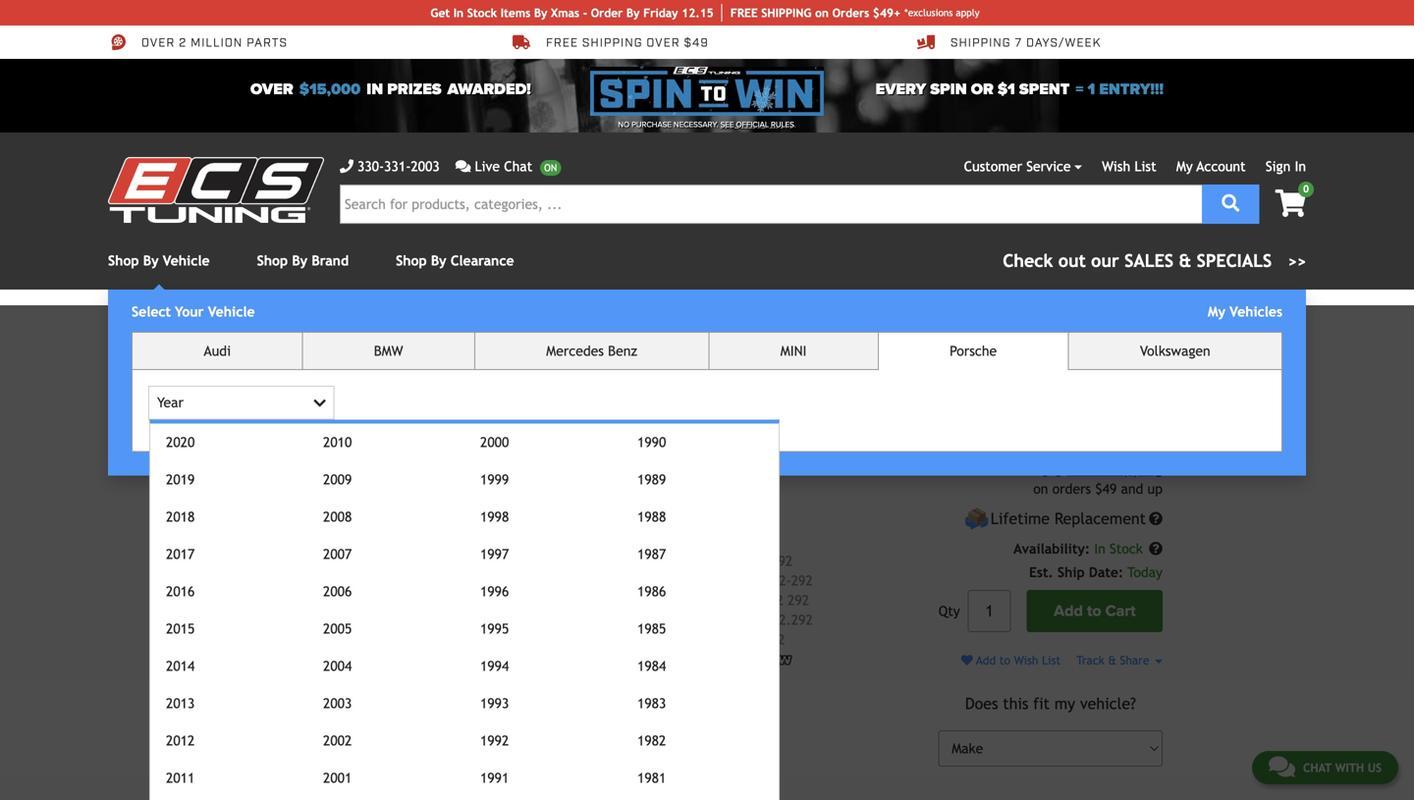 Task type: describe. For each thing, give the bounding box(es) containing it.
1982
[[637, 733, 666, 749]]

est. ship date: today
[[1029, 565, 1163, 581]]

add to cart button
[[1027, 590, 1163, 633]]

add to wish list link
[[961, 654, 1061, 668]]

1995
[[480, 621, 509, 637]]

part inside 34.35.6.792.292 ecs part
[[659, 632, 686, 648]]

mini
[[781, 343, 807, 359]]

free for shipping
[[546, 35, 579, 51]]

your
[[175, 304, 204, 320]]

rear
[[619, 379, 670, 407]]

es#2503552 - 34356792292 - rear brake pad wear sensor - should be replaced each time brake pads are replaced. - genuine bmw - bmw image
[[251, 380, 588, 633]]

official
[[736, 120, 769, 130]]

to for add to cart
[[1087, 602, 1102, 621]]

in for sign
[[1295, 159, 1306, 174]]

330-331-2003
[[358, 159, 440, 174]]

entry!!!
[[1099, 80, 1164, 99]]

home page
[[268, 320, 326, 334]]

1983
[[637, 696, 666, 712]]

7
[[1015, 35, 1023, 51]]

get in stock items by xmas - order by friday 12.15
[[431, 6, 714, 20]]

search image
[[1222, 194, 1240, 212]]

lifetime
[[991, 510, 1050, 528]]

2001
[[323, 771, 352, 786]]

free shipping over $49
[[546, 35, 709, 51]]

2010
[[323, 435, 352, 450]]

replaced.
[[619, 469, 678, 485]]

2002
[[323, 733, 352, 749]]

mercedes benz
[[546, 343, 637, 359]]

stock for get
[[467, 6, 497, 20]]

2 star image from the left
[[654, 511, 671, 528]]

Search text field
[[340, 185, 1202, 224]]

please tap 'select' to pick a vehicle
[[937, 326, 1160, 341]]

genuine bmw
[[340, 320, 412, 334]]

2007
[[323, 547, 352, 562]]

sales
[[1125, 250, 1174, 271]]

by right order
[[627, 6, 640, 20]]

es#2503552
[[425, 320, 493, 334]]

genuine bmw image
[[713, 656, 792, 666]]

330-
[[358, 159, 384, 174]]

1984
[[637, 659, 666, 674]]

should be replaced each time brake pads are replaced.
[[619, 450, 899, 485]]

my vehicles link
[[1208, 304, 1283, 320]]

days/week
[[1026, 35, 1101, 51]]

-
[[583, 6, 587, 20]]

select your vehicle
[[132, 304, 255, 320]]

spent
[[1019, 80, 1070, 99]]

over 2 million parts
[[141, 35, 288, 51]]

over $15,000 in prizes
[[250, 80, 442, 99]]

$49+
[[873, 6, 901, 20]]

on inside free shipping on orders $49 and up
[[1033, 481, 1048, 497]]

question circle image for in stock
[[1149, 542, 1163, 556]]

heart image
[[961, 655, 973, 667]]

genuine bmw link
[[340, 320, 422, 334]]

add for add to wish list
[[976, 654, 996, 668]]

tab list containing audi
[[132, 332, 1283, 800]]

shipping 7 days/week link
[[917, 33, 1101, 51]]

phone image
[[340, 160, 354, 173]]

shop for shop by vehicle
[[108, 253, 139, 269]]

34356792292
[[713, 553, 793, 569]]

1 part from the top
[[659, 553, 686, 569]]

porsche
[[950, 343, 997, 359]]

chat with us
[[1303, 761, 1382, 775]]

ecs
[[632, 632, 655, 648]]

select link
[[1109, 325, 1143, 341]]

lifetime replacement
[[991, 510, 1146, 528]]

331-
[[384, 159, 411, 174]]

by left xmas
[[534, 6, 547, 20]]

free ship ping on orders $49+ *exclusions apply
[[730, 6, 980, 20]]

292
[[791, 573, 813, 589]]

1998
[[480, 509, 509, 525]]

1 horizontal spatial list
[[1135, 159, 1157, 174]]

1996
[[480, 584, 509, 600]]

1 vertical spatial list
[[1042, 654, 1061, 668]]

2008
[[323, 509, 352, 525]]

by for shop by brand
[[292, 253, 308, 269]]

1 horizontal spatial 2003
[[411, 159, 440, 174]]

&
[[1179, 250, 1192, 271]]

$15,000
[[299, 80, 361, 99]]

1992
[[480, 733, 509, 749]]

0 horizontal spatial wish
[[1014, 654, 1039, 668]]

1
[[1088, 80, 1095, 99]]

xmas
[[551, 6, 580, 20]]

with
[[1335, 761, 1364, 775]]

my for my vehicles
[[1208, 304, 1226, 320]]

select for select your vehicle
[[132, 304, 171, 320]]

brake
[[807, 450, 842, 465]]

stock for availability:
[[1110, 541, 1143, 557]]

vehicle for select your vehicle
[[208, 304, 255, 320]]

does this fit my vehicle?
[[965, 695, 1136, 713]]

1990
[[637, 435, 666, 450]]

ship
[[1058, 565, 1085, 581]]

2015
[[166, 621, 195, 637]]

shop for shop by brand
[[257, 253, 288, 269]]

free for shipping
[[1068, 459, 1099, 477]]

availability:
[[1014, 541, 1090, 557]]

specials
[[1197, 250, 1272, 271]]

mercedes
[[546, 343, 604, 359]]

pick
[[1073, 326, 1099, 341]]

vehicles
[[1230, 304, 1283, 320]]

this product is lifetime replacement eligible image
[[965, 507, 989, 532]]

0 vertical spatial on
[[815, 6, 829, 20]]

please
[[937, 326, 980, 341]]

should
[[619, 450, 661, 465]]

2014
[[166, 659, 195, 674]]

are
[[879, 450, 899, 465]]

wish list link
[[1102, 159, 1157, 174]]

parts
[[247, 35, 288, 51]]

792-
[[765, 573, 791, 589]]

mfg
[[633, 553, 655, 569]]

2020
[[166, 435, 195, 450]]

2012
[[166, 733, 195, 749]]

0
[[1303, 183, 1309, 194]]

0 vertical spatial $49
[[684, 35, 709, 51]]

34.35.6.792.292
[[713, 612, 813, 628]]

0 horizontal spatial brand
[[312, 253, 349, 269]]

account
[[1197, 159, 1246, 174]]

330-331-2003 link
[[340, 156, 440, 177]]

see official rules link
[[721, 119, 794, 131]]

sign
[[1266, 159, 1291, 174]]



Task type: vqa. For each thing, say whether or not it's contained in the screenshot.
Upload dropdown button
no



Task type: locate. For each thing, give the bounding box(es) containing it.
1 horizontal spatial shop
[[257, 253, 288, 269]]

brand up page
[[312, 253, 349, 269]]

shop up home
[[257, 253, 288, 269]]

shop by vehicle
[[108, 253, 210, 269]]

0 vertical spatial brand
[[312, 253, 349, 269]]

2004
[[323, 659, 352, 674]]

on right ping on the top right of the page
[[815, 6, 829, 20]]

select for select
[[1109, 326, 1143, 339]]

34-35-6-792-292
[[713, 573, 813, 589]]

2503552 brand
[[661, 632, 785, 667]]

free shipping over $49 link
[[513, 33, 709, 51]]

2003 left the comments image
[[411, 159, 440, 174]]

shop by vehicle link
[[108, 253, 210, 269]]

1 shop from the left
[[108, 253, 139, 269]]

add to cart
[[1054, 602, 1136, 621]]

.
[[794, 120, 796, 130]]

volkswagen
[[1140, 343, 1211, 359]]

2000
[[480, 435, 509, 450]]

2 horizontal spatial to
[[1087, 602, 1102, 621]]

1 star image from the left
[[636, 511, 654, 528]]

customer service button
[[964, 156, 1082, 177]]

shipping up and on the right bottom
[[1104, 459, 1163, 477]]

2 question circle image from the top
[[1149, 542, 1163, 556]]

1 vertical spatial select
[[1109, 326, 1143, 339]]

vehicle up audi
[[208, 304, 255, 320]]

0 vertical spatial part
[[659, 553, 686, 569]]

0 horizontal spatial shipping
[[951, 35, 1011, 51]]

shop for shop by clearance
[[396, 253, 427, 269]]

bmw down "genuine bmw" link
[[374, 343, 403, 359]]

free up orders
[[1068, 459, 1099, 477]]

2019
[[166, 472, 195, 488]]

0 horizontal spatial free
[[546, 35, 579, 51]]

live chat
[[475, 159, 533, 174]]

$49 inside free shipping on orders $49 and up
[[1095, 481, 1117, 497]]

bmw right genuine
[[387, 320, 412, 334]]

sensor
[[619, 405, 692, 433]]

1 vertical spatial brand
[[661, 651, 698, 667]]

1 vertical spatial 2003
[[323, 696, 352, 712]]

=
[[1076, 80, 1084, 99]]

35-
[[733, 573, 752, 589]]

2 shop from the left
[[257, 253, 288, 269]]

in up est. ship date: today
[[1094, 541, 1106, 557]]

add right heart "image"
[[976, 654, 996, 668]]

0 vertical spatial 2003
[[411, 159, 440, 174]]

over for over 2 million parts
[[141, 35, 175, 51]]

$1
[[998, 80, 1015, 99]]

2 horizontal spatial shop
[[396, 253, 427, 269]]

by left clearance
[[431, 253, 447, 269]]

1 vertical spatial $49
[[1095, 481, 1117, 497]]

in for get
[[453, 6, 464, 20]]

customer service
[[964, 159, 1071, 174]]

None text field
[[968, 590, 1011, 633]]

service
[[1027, 159, 1071, 174]]

in right 'get'
[[453, 6, 464, 20]]

12.15
[[682, 6, 714, 20]]

1 horizontal spatial free
[[1068, 459, 1099, 477]]

shipping down apply
[[951, 35, 1011, 51]]

0 horizontal spatial my
[[1176, 159, 1193, 174]]

shop by brand
[[257, 253, 349, 269]]

0 vertical spatial vehicle
[[163, 253, 210, 269]]

be
[[665, 450, 680, 465]]

add down ship at right bottom
[[1054, 602, 1083, 621]]

2003 inside tab list
[[323, 696, 352, 712]]

0 horizontal spatial in
[[453, 6, 464, 20]]

1 vertical spatial chat
[[1303, 761, 1332, 775]]

brand inside 2503552 brand
[[661, 651, 698, 667]]

0 horizontal spatial select
[[132, 304, 171, 320]]

est.
[[1029, 565, 1054, 581]]

vehicle for shop by vehicle
[[163, 253, 210, 269]]

1 horizontal spatial $49
[[1095, 481, 1117, 497]]

brand down 1985
[[661, 651, 698, 667]]

my account
[[1176, 159, 1246, 174]]

shop by clearance link
[[396, 253, 514, 269]]

rules
[[771, 120, 794, 130]]

1 horizontal spatial over
[[250, 80, 293, 99]]

0 horizontal spatial on
[[815, 6, 829, 20]]

time
[[775, 450, 803, 465]]

live chat link
[[455, 156, 561, 177]]

2 part from the top
[[659, 632, 686, 648]]

2013
[[166, 696, 195, 712]]

free down xmas
[[546, 35, 579, 51]]

0 vertical spatial list
[[1135, 159, 1157, 174]]

$49 down 12.15
[[684, 35, 709, 51]]

1 vertical spatial on
[[1033, 481, 1048, 497]]

vehicle
[[1114, 326, 1160, 341]]

benz
[[608, 343, 637, 359]]

my left vehicles
[[1208, 304, 1226, 320]]

0 horizontal spatial over
[[141, 35, 175, 51]]

2016
[[166, 584, 195, 600]]

1 vertical spatial bmw
[[374, 343, 403, 359]]

0 horizontal spatial list
[[1042, 654, 1061, 668]]

2018
[[166, 509, 195, 525]]

in for availability:
[[1094, 541, 1106, 557]]

add to wish list
[[973, 654, 1061, 668]]

to left the cart on the bottom
[[1087, 602, 1102, 621]]

1 vertical spatial in
[[1295, 159, 1306, 174]]

1 vertical spatial question circle image
[[1149, 542, 1163, 556]]

1 vertical spatial vehicle
[[208, 304, 255, 320]]

0 vertical spatial stock
[[467, 6, 497, 20]]

0 horizontal spatial shop
[[108, 253, 139, 269]]

question circle image down up on the right bottom of page
[[1149, 512, 1163, 526]]

purchase
[[632, 120, 672, 130]]

0 horizontal spatial stock
[[467, 6, 497, 20]]

cart
[[1106, 602, 1136, 621]]

sign in
[[1266, 159, 1306, 174]]

select left 'your' at the left top
[[132, 304, 171, 320]]

select
[[132, 304, 171, 320], [1109, 326, 1143, 339]]

'select'
[[1007, 326, 1053, 341]]

each
[[742, 450, 770, 465]]

1 vertical spatial stock
[[1110, 541, 1143, 557]]

1 vertical spatial wish
[[1014, 654, 1039, 668]]

over down parts
[[250, 80, 293, 99]]

over
[[141, 35, 175, 51], [250, 80, 293, 99]]

over for over $15,000 in prizes
[[250, 80, 293, 99]]

0 vertical spatial wish
[[1102, 159, 1131, 174]]

vehicle up 'your' at the left top
[[163, 253, 210, 269]]

shop up select your vehicle
[[108, 253, 139, 269]]

by up select your vehicle
[[143, 253, 159, 269]]

chat with us link
[[1252, 751, 1399, 785]]

my left account on the right top of the page
[[1176, 159, 1193, 174]]

part right ecs
[[659, 632, 686, 648]]

pads
[[847, 450, 875, 465]]

0 vertical spatial question circle image
[[1149, 512, 1163, 526]]

1 vertical spatial free
[[1068, 459, 1099, 477]]

0 vertical spatial chat
[[504, 159, 533, 174]]

to inside 'button'
[[1087, 602, 1102, 621]]

clearance
[[451, 253, 514, 269]]

us
[[1368, 761, 1382, 775]]

0 vertical spatial bmw
[[387, 320, 412, 334]]

by for shop by vehicle
[[143, 253, 159, 269]]

or
[[971, 80, 994, 99]]

by
[[534, 6, 547, 20], [627, 6, 640, 20], [143, 253, 159, 269], [292, 253, 308, 269], [431, 253, 447, 269]]

1988
[[637, 509, 666, 525]]

chat
[[504, 159, 533, 174], [1303, 761, 1332, 775]]

by up home page link
[[292, 253, 308, 269]]

sales & specials link
[[1003, 248, 1306, 274]]

wish list
[[1102, 159, 1157, 174]]

free inside free shipping on orders $49 and up
[[1068, 459, 1099, 477]]

1 horizontal spatial in
[[1094, 541, 1106, 557]]

1 horizontal spatial stock
[[1110, 541, 1143, 557]]

1 horizontal spatial add
[[1054, 602, 1083, 621]]

0 vertical spatial shipping
[[951, 35, 1011, 51]]

part
[[659, 553, 686, 569], [659, 632, 686, 648]]

list left my account link at right
[[1135, 159, 1157, 174]]

on down the free shipping icon
[[1033, 481, 1048, 497]]

1 horizontal spatial chat
[[1303, 761, 1332, 775]]

ecs tuning image
[[108, 157, 324, 223]]

fit
[[1033, 695, 1050, 713]]

to right heart "image"
[[1000, 654, 1011, 668]]

chat right live
[[504, 159, 533, 174]]

stock left 'items'
[[467, 6, 497, 20]]

page
[[302, 320, 326, 334]]

add
[[1054, 602, 1083, 621], [976, 654, 996, 668]]

0 vertical spatial to
[[1056, 326, 1069, 341]]

over left 2
[[141, 35, 175, 51]]

to
[[1056, 326, 1069, 341], [1087, 602, 1102, 621], [1000, 654, 1011, 668]]

get
[[431, 6, 450, 20]]

this
[[1003, 695, 1029, 713]]

add for add to cart
[[1054, 602, 1083, 621]]

1 horizontal spatial shipping
[[1104, 459, 1163, 477]]

2 horizontal spatial in
[[1295, 159, 1306, 174]]

0 horizontal spatial 2003
[[323, 696, 352, 712]]

$49 left and on the right bottom
[[1095, 481, 1117, 497]]

ecs tuning 'spin to win' contest logo image
[[590, 67, 824, 116]]

0 vertical spatial free
[[546, 35, 579, 51]]

star image
[[636, 511, 654, 528], [654, 511, 671, 528]]

see
[[721, 120, 734, 130]]

add inside 'button'
[[1054, 602, 1083, 621]]

0 vertical spatial add
[[1054, 602, 1083, 621]]

my for my account
[[1176, 159, 1193, 174]]

1 vertical spatial add
[[976, 654, 996, 668]]

free
[[730, 6, 758, 20]]

wish right service
[[1102, 159, 1131, 174]]

1 vertical spatial my
[[1208, 304, 1226, 320]]

stock up today
[[1110, 541, 1143, 557]]

2503552
[[735, 632, 785, 648]]

shipping inside free shipping on orders $49 and up
[[1104, 459, 1163, 477]]

shop left clearance
[[396, 253, 427, 269]]

1 horizontal spatial my
[[1208, 304, 1226, 320]]

1 horizontal spatial select
[[1109, 326, 1143, 339]]

1 horizontal spatial on
[[1033, 481, 1048, 497]]

0 vertical spatial over
[[141, 35, 175, 51]]

1 vertical spatial shipping
[[1104, 459, 1163, 477]]

list up does this fit my vehicle?
[[1042, 654, 1061, 668]]

necessary.
[[674, 120, 718, 130]]

0 vertical spatial my
[[1176, 159, 1193, 174]]

1 vertical spatial to
[[1087, 602, 1102, 621]]

0 vertical spatial select
[[132, 304, 171, 320]]

every spin or $1 spent = 1 entry!!!
[[876, 80, 1164, 99]]

select right pick
[[1109, 326, 1143, 339]]

to left pick
[[1056, 326, 1069, 341]]

1 vertical spatial over
[[250, 80, 293, 99]]

vehicle?
[[1080, 695, 1136, 713]]

shopping cart image
[[1275, 190, 1306, 217]]

comments image
[[455, 160, 471, 173]]

1 horizontal spatial to
[[1056, 326, 1069, 341]]

question circle image up today
[[1149, 542, 1163, 556]]

genuine
[[340, 320, 383, 334]]

1 question circle image from the top
[[1149, 512, 1163, 526]]

3 shop from the left
[[396, 253, 427, 269]]

2011
[[166, 771, 195, 786]]

to for add to wish list
[[1000, 654, 1011, 668]]

free shipping on orders $49 and up
[[1033, 459, 1163, 497]]

wear
[[792, 379, 849, 407]]

wish up this on the right bottom
[[1014, 654, 1039, 668]]

1 horizontal spatial wish
[[1102, 159, 1131, 174]]

free shipping image
[[1041, 463, 1063, 477]]

question circle image
[[1149, 512, 1163, 526], [1149, 542, 1163, 556]]

1981
[[637, 771, 666, 786]]

1 vertical spatial part
[[659, 632, 686, 648]]

in right sign
[[1295, 159, 1306, 174]]

question circle image for lifetime replacement
[[1149, 512, 1163, 526]]

chat left with
[[1303, 761, 1332, 775]]

by for shop by clearance
[[431, 253, 447, 269]]

0 horizontal spatial chat
[[504, 159, 533, 174]]

0 horizontal spatial add
[[976, 654, 996, 668]]

0 horizontal spatial $49
[[684, 35, 709, 51]]

mfg part
[[633, 553, 686, 569]]

sales & specials
[[1125, 250, 1272, 271]]

0 link
[[1260, 182, 1314, 219]]

customer
[[964, 159, 1023, 174]]

part right 'mfg'
[[659, 553, 686, 569]]

1 horizontal spatial brand
[[661, 651, 698, 667]]

2 vertical spatial in
[[1094, 541, 1106, 557]]

tab list
[[132, 332, 1283, 800]]

2 vertical spatial to
[[1000, 654, 1011, 668]]

0 vertical spatial in
[[453, 6, 464, 20]]

6-
[[752, 573, 765, 589]]

0 horizontal spatial to
[[1000, 654, 1011, 668]]

shipping
[[582, 35, 643, 51]]

2003 down 2004
[[323, 696, 352, 712]]



